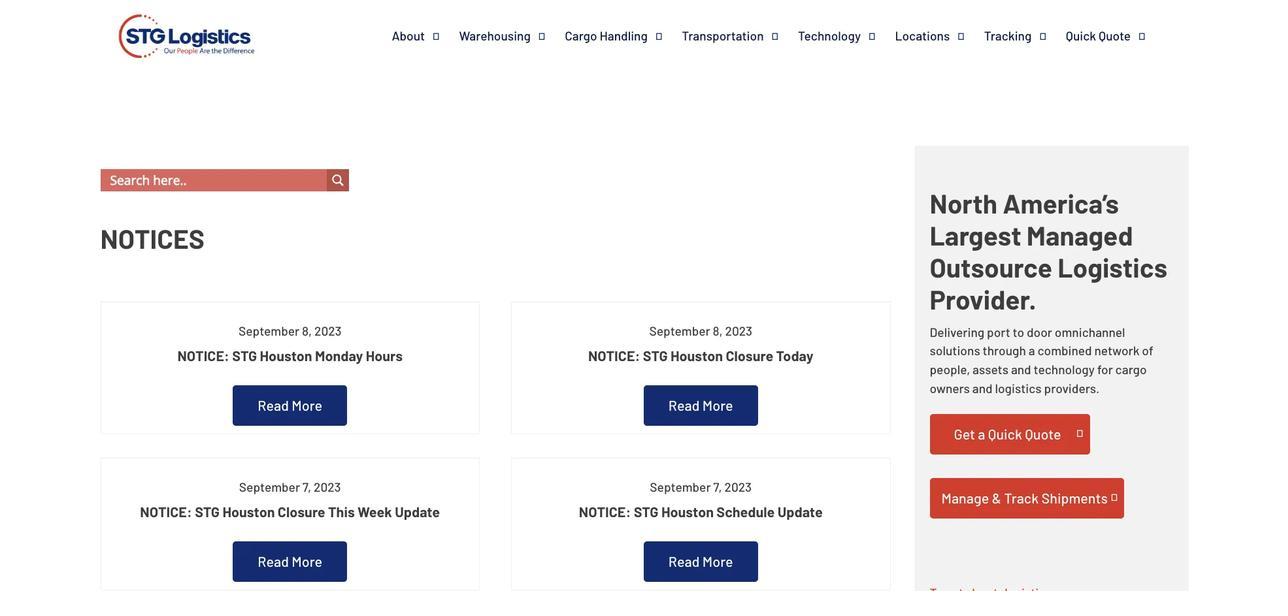 Task type: vqa. For each thing, say whether or not it's contained in the screenshot.
warehouse
no



Task type: describe. For each thing, give the bounding box(es) containing it.
houston for this
[[223, 503, 275, 520]]

2023 for this
[[314, 480, 341, 495]]

locations link
[[895, 28, 985, 44]]

cargo
[[1116, 362, 1147, 377]]

quick quote
[[1066, 28, 1131, 43]]

track
[[1005, 490, 1039, 507]]

7, for closure
[[303, 480, 311, 495]]

quick inside get a quick quote link
[[989, 426, 1023, 443]]

outsource
[[930, 251, 1053, 283]]

notice: for notice: stg houston closure this week update
[[140, 503, 192, 520]]

omnichannel
[[1055, 325, 1126, 340]]

read more link for today
[[644, 386, 758, 426]]

quick inside quick quote link
[[1066, 28, 1097, 43]]

get
[[954, 426, 976, 443]]

notice: for notice: stg houston schedule update
[[579, 503, 631, 520]]

get a quick quote
[[954, 426, 1062, 443]]

notice: stg houston schedule update
[[579, 503, 823, 520]]

technology
[[798, 28, 861, 43]]

7, for schedule
[[714, 480, 722, 495]]

people,
[[930, 362, 971, 377]]

quick quote link
[[1066, 28, 1166, 44]]

port
[[987, 325, 1011, 340]]

transportation link
[[682, 28, 798, 44]]

hours
[[366, 347, 403, 364]]

september 8, 2023 for monday
[[239, 324, 342, 339]]

1 update from the left
[[395, 503, 440, 520]]

september for hours
[[239, 324, 300, 339]]

read more link for hours
[[233, 386, 347, 426]]

read more for update
[[669, 553, 733, 570]]

warehousing
[[459, 28, 531, 43]]

cargo
[[565, 28, 597, 43]]

america's
[[1003, 187, 1120, 219]]

technology link
[[798, 28, 895, 44]]

about
[[392, 28, 425, 43]]

houston for update
[[662, 503, 714, 520]]

more for hours
[[292, 397, 323, 414]]

read for today
[[669, 397, 700, 414]]

september 7, 2023 for schedule
[[650, 480, 752, 495]]

8, for closure
[[713, 324, 723, 339]]

september for update
[[650, 480, 711, 495]]

Search form search field
[[110, 169, 323, 191]]

stg for notice: stg houston monday hours
[[232, 347, 257, 364]]

notices
[[100, 222, 205, 254]]

read for hours
[[258, 397, 289, 414]]

2 update from the left
[[778, 503, 823, 520]]

manage
[[942, 490, 990, 507]]

closure for this
[[278, 503, 325, 520]]

locations
[[895, 28, 950, 43]]

provider.
[[930, 283, 1037, 315]]

schedule
[[717, 503, 775, 520]]

today
[[777, 347, 814, 364]]

read more link for this
[[233, 542, 347, 583]]

north
[[930, 187, 998, 219]]

read more for this
[[258, 553, 323, 570]]

stg for notice: stg houston closure this week update
[[195, 503, 220, 520]]

2023 for update
[[725, 480, 752, 495]]

read more for today
[[669, 397, 733, 414]]

closure for today
[[726, 347, 774, 364]]

owners
[[930, 381, 970, 396]]

read for update
[[669, 553, 700, 570]]

of
[[1143, 344, 1154, 359]]

september for today
[[650, 324, 711, 339]]

providers.
[[1045, 381, 1100, 396]]

1 vertical spatial quote
[[1025, 426, 1062, 443]]

1 horizontal spatial and
[[1012, 362, 1032, 377]]

monday
[[315, 347, 363, 364]]



Task type: locate. For each thing, give the bounding box(es) containing it.
read down the notice: stg houston monday hours
[[258, 397, 289, 414]]

0 horizontal spatial closure
[[278, 503, 325, 520]]

more down the notice: stg houston monday hours
[[292, 397, 323, 414]]

week
[[358, 503, 392, 520]]

closure
[[726, 347, 774, 364], [278, 503, 325, 520]]

solutions through
[[930, 344, 1027, 359]]

network
[[1095, 344, 1140, 359]]

read more for hours
[[258, 397, 323, 414]]

logistics
[[996, 381, 1042, 396]]

quick
[[1066, 28, 1097, 43], [989, 426, 1023, 443]]

read
[[258, 397, 289, 414], [669, 397, 700, 414], [258, 553, 289, 570], [669, 553, 700, 570]]

8,
[[302, 324, 312, 339], [713, 324, 723, 339]]

1 vertical spatial and
[[973, 381, 993, 396]]

largest
[[930, 219, 1022, 251]]

cargo handling
[[565, 28, 648, 43]]

more down notice: stg houston closure today
[[703, 397, 733, 414]]

manage & track shipments
[[942, 490, 1108, 507]]

notice: stg houston closure today
[[588, 347, 814, 364]]

1 vertical spatial a
[[978, 426, 986, 443]]

september 7, 2023 up "notice: stg houston schedule update"
[[650, 480, 752, 495]]

a
[[1029, 344, 1036, 359], [978, 426, 986, 443]]

1 horizontal spatial a
[[1029, 344, 1036, 359]]

1 horizontal spatial quote
[[1099, 28, 1131, 43]]

read more down "notice: stg houston schedule update"
[[669, 553, 733, 570]]

update
[[395, 503, 440, 520], [778, 503, 823, 520]]

update right week
[[395, 503, 440, 520]]

8, up notice: stg houston closure today
[[713, 324, 723, 339]]

read more link down the notice: stg houston monday hours
[[233, 386, 347, 426]]

notice: for notice: stg houston monday hours
[[178, 347, 230, 364]]

0 vertical spatial quick
[[1066, 28, 1097, 43]]

read more link
[[233, 386, 347, 426], [644, 386, 758, 426], [233, 542, 347, 583], [644, 542, 758, 583]]

read more link down notice: stg houston closure today
[[644, 386, 758, 426]]

0 horizontal spatial and
[[973, 381, 993, 396]]

read down "notice: stg houston schedule update"
[[669, 553, 700, 570]]

0 horizontal spatial quick
[[989, 426, 1023, 443]]

7, up notice: stg houston closure this week update
[[303, 480, 311, 495]]

read more link down "notice: stg houston schedule update"
[[644, 542, 758, 583]]

september 8, 2023 up notice: stg houston closure today
[[650, 324, 753, 339]]

to
[[1013, 325, 1025, 340]]

september
[[239, 324, 300, 339], [650, 324, 711, 339], [239, 480, 300, 495], [650, 480, 711, 495]]

read for this
[[258, 553, 289, 570]]

1 horizontal spatial 8,
[[713, 324, 723, 339]]

2 8, from the left
[[713, 324, 723, 339]]

houston
[[260, 347, 312, 364], [671, 347, 723, 364], [223, 503, 275, 520], [662, 503, 714, 520]]

managed
[[1027, 219, 1134, 251]]

about link
[[392, 28, 459, 44]]

0 vertical spatial closure
[[726, 347, 774, 364]]

read more down notice: stg houston closure today
[[669, 397, 733, 414]]

door
[[1027, 325, 1053, 340]]

stg for notice: stg houston closure today
[[643, 347, 668, 364]]

1 horizontal spatial september 7, 2023
[[650, 480, 752, 495]]

1 horizontal spatial closure
[[726, 347, 774, 364]]

1 8, from the left
[[302, 324, 312, 339]]

0 horizontal spatial update
[[395, 503, 440, 520]]

update right schedule
[[778, 503, 823, 520]]

more for update
[[703, 553, 733, 570]]

september 8, 2023 up the notice: stg houston monday hours
[[239, 324, 342, 339]]

stg for notice: stg houston schedule update
[[634, 503, 659, 520]]

1 horizontal spatial september 8, 2023
[[650, 324, 753, 339]]

warehousing link
[[459, 28, 565, 44]]

tracking link
[[985, 28, 1066, 44]]

read more link for update
[[644, 542, 758, 583]]

2023 up monday
[[314, 324, 342, 339]]

assets
[[973, 362, 1009, 377]]

september 7, 2023 for closure
[[239, 480, 341, 495]]

closure left the today
[[726, 347, 774, 364]]

delivering
[[930, 325, 985, 340]]

and down assets in the bottom right of the page
[[973, 381, 993, 396]]

2023 up notice: stg houston closure today
[[725, 324, 753, 339]]

0 horizontal spatial quote
[[1025, 426, 1062, 443]]

handling
[[600, 28, 648, 43]]

september 8, 2023 for closure
[[650, 324, 753, 339]]

this
[[328, 503, 355, 520]]

september 7, 2023 up notice: stg houston closure this week update
[[239, 480, 341, 495]]

0 horizontal spatial september 7, 2023
[[239, 480, 341, 495]]

1 september 8, 2023 from the left
[[239, 324, 342, 339]]

1 horizontal spatial 7,
[[714, 480, 722, 495]]

september up notice: stg houston closure today
[[650, 324, 711, 339]]

notice:
[[178, 347, 230, 364], [588, 347, 640, 364], [140, 503, 192, 520], [579, 503, 631, 520]]

september up notice: stg houston closure this week update
[[239, 480, 300, 495]]

houston for today
[[671, 347, 723, 364]]

more for this
[[292, 553, 323, 570]]

0 horizontal spatial 8,
[[302, 324, 312, 339]]

combined
[[1038, 344, 1092, 359]]

1 vertical spatial quick
[[989, 426, 1023, 443]]

september 7, 2023
[[239, 480, 341, 495], [650, 480, 752, 495]]

stg
[[232, 347, 257, 364], [643, 347, 668, 364], [195, 503, 220, 520], [634, 503, 659, 520]]

and
[[1012, 362, 1032, 377], [973, 381, 993, 396]]

&
[[992, 490, 1002, 507]]

read more
[[258, 397, 323, 414], [669, 397, 733, 414], [258, 553, 323, 570], [669, 553, 733, 570]]

more
[[292, 397, 323, 414], [703, 397, 733, 414], [292, 553, 323, 570], [703, 553, 733, 570]]

8, for monday
[[302, 324, 312, 339]]

september for this
[[239, 480, 300, 495]]

read down notice: stg houston closure this week update
[[258, 553, 289, 570]]

technology for
[[1034, 362, 1113, 377]]

2023
[[314, 324, 342, 339], [725, 324, 753, 339], [314, 480, 341, 495], [725, 480, 752, 495]]

and up the logistics
[[1012, 362, 1032, 377]]

1 horizontal spatial quick
[[1066, 28, 1097, 43]]

houston for hours
[[260, 347, 312, 364]]

0 horizontal spatial september 8, 2023
[[239, 324, 342, 339]]

delivering port to door omnichannel solutions through a combined network of people, assets and technology for cargo owners and logistics providers.
[[930, 325, 1154, 396]]

2023 for today
[[725, 324, 753, 339]]

quote
[[1099, 28, 1131, 43], [1025, 426, 1062, 443]]

more down "notice: stg houston schedule update"
[[703, 553, 733, 570]]

shipments
[[1042, 490, 1108, 507]]

tracking
[[985, 28, 1032, 43]]

notice: stg houston closure this week update
[[140, 503, 440, 520]]

september up the notice: stg houston monday hours
[[239, 324, 300, 339]]

notice: for notice: stg houston closure today
[[588, 347, 640, 364]]

0 horizontal spatial a
[[978, 426, 986, 443]]

1 horizontal spatial update
[[778, 503, 823, 520]]

7,
[[303, 480, 311, 495], [714, 480, 722, 495]]

1 vertical spatial closure
[[278, 503, 325, 520]]

read more down notice: stg houston closure this week update
[[258, 553, 323, 570]]

Search input search field
[[110, 169, 323, 191]]

read more link down notice: stg houston closure this week update
[[233, 542, 347, 583]]

a inside delivering port to door omnichannel solutions through a combined network of people, assets and technology for cargo owners and logistics providers.
[[1029, 344, 1036, 359]]

manage & track shipments link
[[930, 478, 1125, 519]]

more down notice: stg houston closure this week update
[[292, 553, 323, 570]]

2 september 8, 2023 from the left
[[650, 324, 753, 339]]

0 vertical spatial a
[[1029, 344, 1036, 359]]

logistics
[[1058, 251, 1168, 283]]

a down door
[[1029, 344, 1036, 359]]

a right get
[[978, 426, 986, 443]]

september up "notice: stg houston schedule update"
[[650, 480, 711, 495]]

more for today
[[703, 397, 733, 414]]

september 8, 2023
[[239, 324, 342, 339], [650, 324, 753, 339]]

7, up "notice: stg houston schedule update"
[[714, 480, 722, 495]]

closure left this
[[278, 503, 325, 520]]

cargo handling link
[[565, 28, 682, 44]]

stg usa image
[[114, 0, 259, 77]]

2023 for hours
[[314, 324, 342, 339]]

read more down the notice: stg houston monday hours
[[258, 397, 323, 414]]

notice: stg houston monday hours
[[178, 347, 403, 364]]

north america's largest managed outsource logistics provider.
[[930, 187, 1168, 315]]

get a quick quote link
[[930, 414, 1090, 455]]

8, up the notice: stg houston monday hours
[[302, 324, 312, 339]]

2 7, from the left
[[714, 480, 722, 495]]

transportation
[[682, 28, 764, 43]]

0 vertical spatial quote
[[1099, 28, 1131, 43]]

2 september 7, 2023 from the left
[[650, 480, 752, 495]]

read down notice: stg houston closure today
[[669, 397, 700, 414]]

1 september 7, 2023 from the left
[[239, 480, 341, 495]]

1 7, from the left
[[303, 480, 311, 495]]

2023 up schedule
[[725, 480, 752, 495]]

0 vertical spatial and
[[1012, 362, 1032, 377]]

0 horizontal spatial 7,
[[303, 480, 311, 495]]

2023 up this
[[314, 480, 341, 495]]



